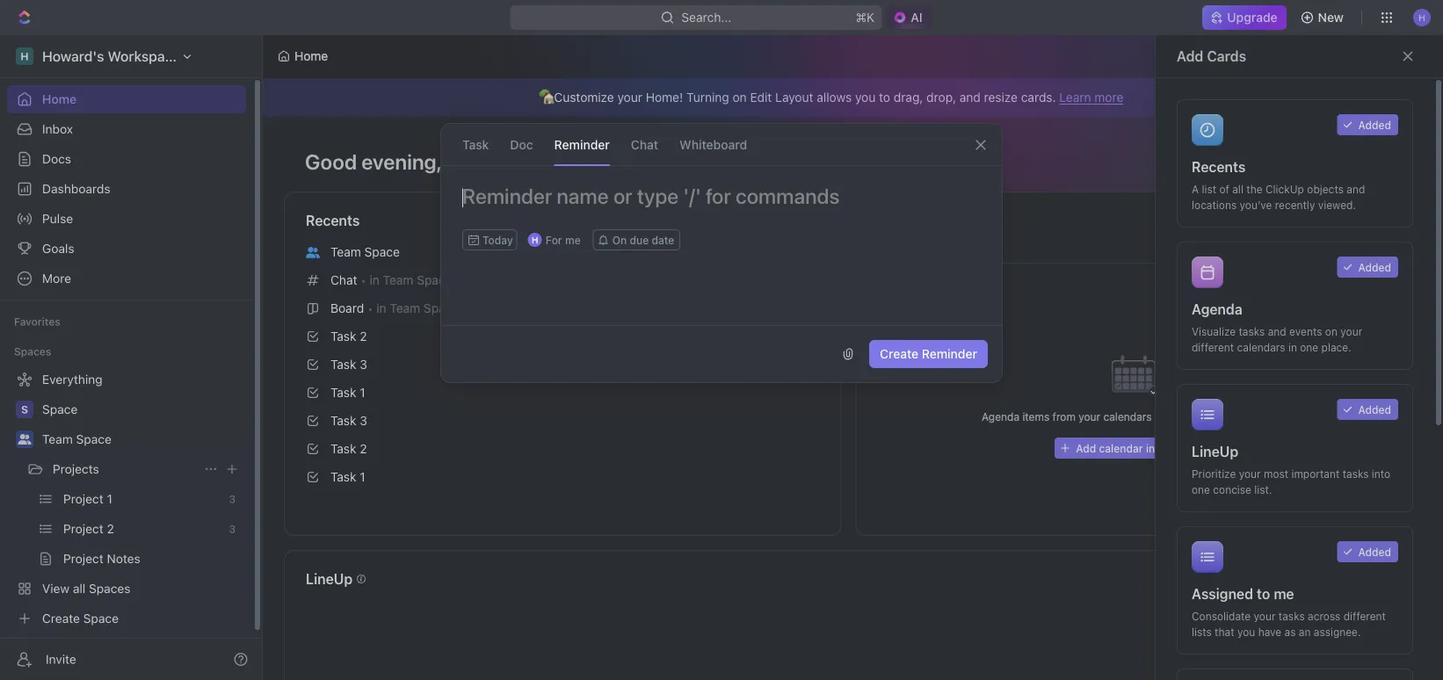 Task type: describe. For each thing, give the bounding box(es) containing it.
goals link
[[7, 235, 246, 263]]

lineup prioritize your most important tasks into one concise list.
[[1192, 443, 1391, 496]]

agenda visualize tasks and events on your different calendars in one place.
[[1192, 301, 1363, 353]]

added for agenda
[[1359, 261, 1392, 273]]

task 2 link
[[299, 323, 827, 351]]

recents a list of all the clickup objects and locations you've recently viewed.
[[1192, 159, 1365, 211]]

cards.
[[1021, 90, 1056, 105]]

learn more link
[[1060, 90, 1124, 105]]

create reminder button
[[869, 340, 988, 368]]

added for lineup
[[1359, 403, 1392, 416]]

your right from
[[1079, 411, 1101, 423]]

viewed.
[[1318, 199, 1356, 211]]

prioritize
[[1192, 468, 1236, 480]]

projects
[[53, 462, 99, 476]]

2 for task 2
[[360, 329, 367, 344]]

assigned to me image
[[1192, 542, 1224, 573]]

recents for recents a list of all the clickup objects and locations you've recently viewed.
[[1192, 159, 1246, 175]]

0 horizontal spatial and
[[960, 90, 981, 105]]

1 for task 1
[[360, 385, 365, 400]]

board • in team space
[[331, 301, 459, 316]]

team up chat • in team space
[[331, 245, 361, 259]]

task button
[[462, 124, 489, 165]]

drag,
[[894, 90, 923, 105]]

dashboards
[[42, 182, 110, 196]]

manage
[[1333, 49, 1380, 63]]

for
[[546, 234, 562, 246]]

from
[[1053, 411, 1076, 423]]

add for add calendar integrations
[[1076, 442, 1096, 454]]

lineup for lineup
[[306, 571, 353, 588]]

add calendar integrations button
[[1055, 438, 1214, 459]]

h for me
[[532, 234, 581, 246]]

assigned
[[1192, 586, 1254, 603]]

⌘k
[[856, 10, 875, 25]]

0 vertical spatial team space link
[[299, 238, 827, 266]]

0 vertical spatial reminder
[[554, 137, 610, 152]]

assignee.
[[1314, 626, 1361, 638]]

edit layout:
[[1210, 49, 1277, 63]]

one inside agenda visualize tasks and events on your different calendars in one place.
[[1300, 341, 1319, 353]]

across
[[1308, 610, 1341, 622]]

have
[[1259, 626, 1282, 638]]

home!
[[646, 90, 683, 105]]

the
[[1247, 183, 1263, 195]]

pulse link
[[7, 205, 246, 233]]

‎task for ‎task 2
[[331, 442, 356, 456]]

added button for assigned to me
[[1337, 542, 1399, 563]]

upgrade
[[1228, 10, 1278, 25]]

to inside alert
[[879, 90, 891, 105]]

will
[[1155, 411, 1171, 423]]

create reminder
[[880, 347, 978, 361]]

added button for agenda
[[1337, 257, 1399, 278]]

place.
[[1322, 341, 1352, 353]]

visualize
[[1192, 325, 1236, 338]]

agenda items from your calendars will show here.
[[982, 411, 1231, 423]]

goals
[[42, 241, 74, 256]]

good
[[305, 149, 357, 174]]

integrations
[[1146, 442, 1207, 454]]

calendars inside agenda visualize tasks and events on your different calendars in one place.
[[1237, 341, 1286, 353]]

‎task 1 link
[[299, 463, 827, 491]]

‎task 1
[[331, 470, 365, 484]]

Reminder na﻿me or type '/' for commands text field
[[441, 187, 1002, 229]]

and inside recents a list of all the clickup objects and locations you've recently viewed.
[[1347, 183, 1365, 195]]

🏡
[[539, 90, 551, 105]]

1 task 3 link from the top
[[299, 351, 827, 379]]

in for board
[[376, 301, 386, 316]]

1 horizontal spatial edit
[[1210, 49, 1232, 63]]

layout:
[[1235, 49, 1277, 63]]

team space inside tree
[[42, 432, 112, 447]]

lineup image
[[1192, 399, 1224, 431]]

most
[[1264, 468, 1289, 480]]

space up board • in team space
[[417, 273, 452, 287]]

invite
[[46, 652, 76, 667]]

whiteboard button
[[680, 124, 747, 165]]

agenda image
[[1192, 257, 1224, 288]]

chat for chat
[[631, 137, 659, 152]]

all
[[1233, 183, 1244, 195]]

manage cards
[[1333, 49, 1417, 63]]

on due date button
[[593, 229, 681, 251]]

favorites button
[[7, 311, 67, 332]]

new
[[1318, 10, 1344, 25]]

you inside alert
[[855, 90, 876, 105]]

date
[[652, 234, 674, 246]]

objects
[[1307, 183, 1344, 195]]

you've
[[1240, 199, 1272, 211]]

whiteboard
[[680, 137, 747, 152]]

due
[[630, 234, 649, 246]]

2 3 from the top
[[360, 414, 367, 428]]

recents for recents
[[306, 212, 360, 229]]

assigned to me consolidate your tasks across different lists that you have as an assignee.
[[1192, 586, 1386, 638]]

team up board • in team space
[[383, 273, 414, 287]]

different for tasks
[[1192, 341, 1234, 353]]

added button for lineup
[[1337, 399, 1399, 420]]

2 task 3 link from the top
[[299, 407, 827, 435]]

list
[[1202, 183, 1217, 195]]

manage cards button
[[1323, 42, 1428, 70]]

added button for recents
[[1337, 114, 1399, 135]]

doc button
[[510, 124, 533, 165]]

task 2
[[331, 329, 367, 344]]

on for agenda
[[1325, 325, 1338, 338]]

different for me
[[1344, 610, 1386, 622]]

space inside "sidebar" navigation
[[76, 432, 112, 447]]

allows
[[817, 90, 852, 105]]

docs
[[42, 152, 71, 166]]

favorites
[[14, 316, 60, 328]]

items
[[1023, 411, 1050, 423]]

0 horizontal spatial calendars
[[1104, 411, 1152, 423]]

agenda for agenda visualize tasks and events on your different calendars in one place.
[[1192, 301, 1243, 318]]

chat for chat • in team space
[[331, 273, 357, 287]]

task up the 'task 1'
[[331, 357, 356, 372]]

lineup for lineup prioritize your most important tasks into one concise list.
[[1192, 443, 1239, 460]]

‎task 2
[[331, 442, 367, 456]]

consolidate
[[1192, 610, 1251, 622]]

to inside assigned to me consolidate your tasks across different lists that you have as an assignee.
[[1257, 586, 1271, 603]]

tasks for assigned to me
[[1279, 610, 1305, 622]]

cards for add cards
[[1207, 48, 1247, 65]]



Task type: vqa. For each thing, say whether or not it's contained in the screenshot.
the rightmost •
yes



Task type: locate. For each thing, give the bounding box(es) containing it.
team up projects
[[42, 432, 73, 447]]

create
[[880, 347, 919, 361]]

team
[[331, 245, 361, 259], [383, 273, 414, 287], [390, 301, 420, 316], [42, 432, 73, 447]]

me right the for
[[565, 234, 581, 246]]

space up projects
[[76, 432, 112, 447]]

1 horizontal spatial calendars
[[1237, 341, 1286, 353]]

and inside agenda visualize tasks and events on your different calendars in one place.
[[1268, 325, 1287, 338]]

task 3
[[331, 357, 367, 372], [331, 414, 367, 428]]

0 vertical spatial team space
[[331, 245, 400, 259]]

evening,
[[362, 149, 441, 174]]

home
[[294, 49, 328, 63], [42, 92, 77, 106]]

3 added button from the top
[[1337, 399, 1399, 420]]

1 horizontal spatial cards
[[1383, 49, 1417, 63]]

task down the 'task 1'
[[331, 414, 356, 428]]

0 vertical spatial lineup
[[1192, 443, 1239, 460]]

locations
[[1192, 199, 1237, 211]]

added button
[[1337, 114, 1399, 135], [1337, 257, 1399, 278], [1337, 399, 1399, 420], [1337, 542, 1399, 563]]

1 vertical spatial •
[[368, 302, 373, 315]]

tasks inside agenda visualize tasks and events on your different calendars in one place.
[[1239, 325, 1265, 338]]

recently
[[1275, 199, 1315, 211]]

agenda for agenda items from your calendars will show here.
[[982, 411, 1020, 423]]

• up the board at the top left
[[361, 274, 366, 287]]

0 horizontal spatial different
[[1192, 341, 1234, 353]]

tree
[[7, 366, 246, 633]]

and left events
[[1268, 325, 1287, 338]]

1 ‎task from the top
[[331, 442, 356, 456]]

lineup
[[1192, 443, 1239, 460], [306, 571, 353, 588]]

cards inside button
[[1383, 49, 1417, 63]]

tree containing team space
[[7, 366, 246, 633]]

1 vertical spatial task 3 link
[[299, 407, 827, 435]]

h
[[532, 235, 538, 245]]

0 horizontal spatial one
[[1192, 483, 1210, 496]]

in up board • in team space
[[370, 273, 380, 287]]

today button
[[462, 229, 517, 251]]

to up have
[[1257, 586, 1271, 603]]

1 2 from the top
[[360, 329, 367, 344]]

user group image
[[306, 247, 320, 258], [18, 434, 31, 445]]

chat button
[[631, 124, 659, 165]]

1 vertical spatial 2
[[360, 442, 367, 456]]

calendars up calendar
[[1104, 411, 1152, 423]]

edit
[[1210, 49, 1232, 63], [750, 90, 772, 105]]

alert
[[263, 78, 1435, 117]]

4 added button from the top
[[1337, 542, 1399, 563]]

2 task 3 from the top
[[331, 414, 367, 428]]

today inside button
[[1337, 243, 1367, 255]]

0 horizontal spatial edit
[[750, 90, 772, 105]]

2
[[360, 329, 367, 344], [360, 442, 367, 456]]

me inside dialog
[[565, 234, 581, 246]]

added
[[1359, 119, 1392, 131], [1359, 261, 1392, 273], [1359, 403, 1392, 416], [1359, 546, 1392, 558]]

0 vertical spatial edit
[[1210, 49, 1232, 63]]

0 vertical spatial agenda
[[1192, 301, 1243, 318]]

0 horizontal spatial add
[[1076, 442, 1096, 454]]

space up chat • in team space
[[364, 245, 400, 259]]

0 horizontal spatial chat
[[331, 273, 357, 287]]

agenda left 'items'
[[982, 411, 1020, 423]]

team space up projects
[[42, 432, 112, 447]]

add left edit layout:
[[1177, 48, 1204, 65]]

your inside agenda visualize tasks and events on your different calendars in one place.
[[1341, 325, 1363, 338]]

today left 'h' in the top left of the page
[[483, 234, 513, 246]]

me inside assigned to me consolidate your tasks across different lists that you have as an assignee.
[[1274, 586, 1295, 603]]

2 up ‎task 1
[[360, 442, 367, 456]]

add
[[1177, 48, 1204, 65], [1076, 442, 1096, 454]]

on inside agenda visualize tasks and events on your different calendars in one place.
[[1325, 325, 1338, 338]]

team space link
[[299, 238, 827, 266], [42, 425, 243, 454]]

that
[[1215, 626, 1235, 638]]

board
[[331, 301, 364, 316]]

1 horizontal spatial agenda
[[1192, 301, 1243, 318]]

1 vertical spatial chat
[[331, 273, 357, 287]]

task 3 down task 2
[[331, 357, 367, 372]]

your
[[618, 90, 643, 105], [1341, 325, 1363, 338], [1079, 411, 1101, 423], [1239, 468, 1261, 480], [1254, 610, 1276, 622]]

2 1 from the top
[[360, 470, 365, 484]]

1 horizontal spatial one
[[1300, 341, 1319, 353]]

1 vertical spatial edit
[[750, 90, 772, 105]]

0 horizontal spatial team space
[[42, 432, 112, 447]]

1 vertical spatial different
[[1344, 610, 1386, 622]]

1 horizontal spatial home
[[294, 49, 328, 63]]

2 added button from the top
[[1337, 257, 1399, 278]]

one inside lineup prioritize your most important tasks into one concise list.
[[1192, 483, 1210, 496]]

1 vertical spatial agenda
[[982, 411, 1020, 423]]

1 for ‎task 1
[[360, 470, 365, 484]]

edit inside alert
[[750, 90, 772, 105]]

• for board
[[368, 302, 373, 315]]

turning
[[687, 90, 729, 105]]

0 vertical spatial ‎task
[[331, 442, 356, 456]]

docs link
[[7, 145, 246, 173]]

1 vertical spatial lineup
[[306, 571, 353, 588]]

0 vertical spatial task 3 link
[[299, 351, 827, 379]]

added button down viewed.
[[1337, 257, 1399, 278]]

on
[[612, 234, 627, 246]]

1 horizontal spatial •
[[368, 302, 373, 315]]

team down chat • in team space
[[390, 301, 420, 316]]

1 down ‎task 2
[[360, 470, 365, 484]]

you inside assigned to me consolidate your tasks across different lists that you have as an assignee.
[[1238, 626, 1256, 638]]

dialog
[[440, 123, 1003, 383]]

task 3 link up ‎task 2 link at the bottom of the page
[[299, 351, 827, 379]]

lineup inside lineup prioritize your most important tasks into one concise list.
[[1192, 443, 1239, 460]]

concise
[[1213, 483, 1252, 496]]

added for recents
[[1359, 119, 1392, 131]]

dialog containing task
[[440, 123, 1003, 383]]

reminder right create
[[922, 347, 978, 361]]

0 horizontal spatial recents
[[306, 212, 360, 229]]

0 horizontal spatial •
[[361, 274, 366, 287]]

2 vertical spatial tasks
[[1279, 610, 1305, 622]]

different up assignee.
[[1344, 610, 1386, 622]]

cards down "upgrade" link
[[1207, 48, 1247, 65]]

me up as at the right of the page
[[1274, 586, 1295, 603]]

you right the allows
[[855, 90, 876, 105]]

0 vertical spatial home
[[294, 49, 328, 63]]

different inside agenda visualize tasks and events on your different calendars in one place.
[[1192, 341, 1234, 353]]

1
[[360, 385, 365, 400], [360, 470, 365, 484]]

add left calendar
[[1076, 442, 1096, 454]]

0 vertical spatial 3
[[360, 357, 367, 372]]

tasks right visualize
[[1239, 325, 1265, 338]]

1 vertical spatial recents
[[306, 212, 360, 229]]

•
[[361, 274, 366, 287], [368, 302, 373, 315]]

task 3 link
[[299, 351, 827, 379], [299, 407, 827, 435]]

calendars
[[1237, 341, 1286, 353], [1104, 411, 1152, 423]]

0 horizontal spatial on
[[733, 90, 747, 105]]

1 vertical spatial 3
[[360, 414, 367, 428]]

doc
[[510, 137, 533, 152]]

1 horizontal spatial recents
[[1192, 159, 1246, 175]]

tasks
[[1239, 325, 1265, 338], [1343, 468, 1369, 480], [1279, 610, 1305, 622]]

3 down task 2
[[360, 357, 367, 372]]

• for chat
[[361, 274, 366, 287]]

1 vertical spatial user group image
[[18, 434, 31, 445]]

0 horizontal spatial lineup
[[306, 571, 353, 588]]

recents down good
[[306, 212, 360, 229]]

1 vertical spatial me
[[1274, 586, 1295, 603]]

2 2 from the top
[[360, 442, 367, 456]]

your inside lineup prioritize your most important tasks into one concise list.
[[1239, 468, 1261, 480]]

into
[[1372, 468, 1391, 480]]

as
[[1285, 626, 1296, 638]]

added down the into
[[1359, 546, 1392, 558]]

events
[[1290, 325, 1323, 338]]

howard
[[446, 149, 520, 174]]

on right turning
[[733, 90, 747, 105]]

team inside "sidebar" navigation
[[42, 432, 73, 447]]

1 vertical spatial on
[[1325, 325, 1338, 338]]

1 vertical spatial to
[[1257, 586, 1271, 603]]

added button up the into
[[1337, 399, 1399, 420]]

to
[[879, 90, 891, 105], [1257, 586, 1271, 603]]

task
[[462, 137, 489, 152], [331, 329, 356, 344], [331, 357, 356, 372], [331, 385, 356, 400], [331, 414, 356, 428]]

task left doc
[[462, 137, 489, 152]]

and
[[960, 90, 981, 105], [1347, 183, 1365, 195], [1268, 325, 1287, 338]]

calendar
[[1099, 442, 1143, 454]]

4 added from the top
[[1359, 546, 1392, 558]]

team space up chat • in team space
[[331, 245, 400, 259]]

0 vertical spatial add
[[1177, 48, 1204, 65]]

your up have
[[1254, 610, 1276, 622]]

task down the board at the top left
[[331, 329, 356, 344]]

tasks up as at the right of the page
[[1279, 610, 1305, 622]]

1 vertical spatial reminder
[[922, 347, 978, 361]]

• right the board at the top left
[[368, 302, 373, 315]]

recents inside recents a list of all the clickup objects and locations you've recently viewed.
[[1192, 159, 1246, 175]]

task 3 for 1st task 3 link from the top
[[331, 357, 367, 372]]

alert containing 🏡 customize your home! turning on edit layout allows you to drag, drop, and resize cards.
[[263, 78, 1435, 117]]

added for assigned to me
[[1359, 546, 1392, 558]]

chat
[[631, 137, 659, 152], [331, 273, 357, 287]]

in down chat • in team space
[[376, 301, 386, 316]]

1 vertical spatial 1
[[360, 470, 365, 484]]

sidebar navigation
[[0, 35, 263, 680]]

space down chat • in team space
[[424, 301, 459, 316]]

home link
[[7, 85, 246, 113]]

an
[[1299, 626, 1311, 638]]

task up ‎task 2
[[331, 385, 356, 400]]

recents image
[[1192, 114, 1224, 146]]

you right that
[[1238, 626, 1256, 638]]

1 vertical spatial ‎task
[[331, 470, 356, 484]]

1 horizontal spatial reminder
[[922, 347, 978, 361]]

chat up the board at the top left
[[331, 273, 357, 287]]

edit left layout:
[[1210, 49, 1232, 63]]

reminder inside button
[[922, 347, 978, 361]]

different inside assigned to me consolidate your tasks across different lists that you have as an assignee.
[[1344, 610, 1386, 622]]

dashboards link
[[7, 175, 246, 203]]

and right drop,
[[960, 90, 981, 105]]

projects link
[[53, 455, 197, 483]]

1 vertical spatial one
[[1192, 483, 1210, 496]]

cards for manage cards
[[1383, 49, 1417, 63]]

added button down manage cards button
[[1337, 114, 1399, 135]]

‎task 2 link
[[299, 435, 827, 463]]

1 horizontal spatial today
[[1337, 243, 1367, 255]]

different down visualize
[[1192, 341, 1234, 353]]

in for chat
[[370, 273, 380, 287]]

0 vertical spatial 2
[[360, 329, 367, 344]]

0 vertical spatial you
[[855, 90, 876, 105]]

today button
[[1329, 238, 1374, 259]]

chat down the home!
[[631, 137, 659, 152]]

to left drag,
[[879, 90, 891, 105]]

1 vertical spatial calendars
[[1104, 411, 1152, 423]]

more
[[1095, 90, 1124, 105]]

cards
[[1207, 48, 1247, 65], [1383, 49, 1417, 63]]

🏡 customize your home! turning on edit layout allows you to drag, drop, and resize cards. learn more
[[539, 90, 1124, 105]]

tree inside "sidebar" navigation
[[7, 366, 246, 633]]

1 1 from the top
[[360, 385, 365, 400]]

1 vertical spatial home
[[42, 92, 77, 106]]

edit left 'layout'
[[750, 90, 772, 105]]

me for to
[[1274, 586, 1295, 603]]

task 3 up ‎task 2
[[331, 414, 367, 428]]

customize
[[554, 90, 614, 105]]

3 added from the top
[[1359, 403, 1392, 416]]

added up the into
[[1359, 403, 1392, 416]]

0 horizontal spatial team space link
[[42, 425, 243, 454]]

upgrade link
[[1203, 5, 1287, 30]]

agenda inside agenda visualize tasks and events on your different calendars in one place.
[[1192, 301, 1243, 318]]

cards right 'manage'
[[1383, 49, 1417, 63]]

today down viewed.
[[1337, 243, 1367, 255]]

0 horizontal spatial today
[[483, 234, 513, 246]]

0 horizontal spatial me
[[565, 234, 581, 246]]

0 vertical spatial and
[[960, 90, 981, 105]]

in down events
[[1289, 341, 1297, 353]]

0 vertical spatial 1
[[360, 385, 365, 400]]

1 up ‎task 2
[[360, 385, 365, 400]]

1 horizontal spatial you
[[1238, 626, 1256, 638]]

task 3 link up ‎task 1 link
[[299, 407, 827, 435]]

0 vertical spatial one
[[1300, 341, 1319, 353]]

me
[[565, 234, 581, 246], [1274, 586, 1295, 603]]

learn
[[1060, 90, 1091, 105]]

2 added from the top
[[1359, 261, 1392, 273]]

1 horizontal spatial team space
[[331, 245, 400, 259]]

user group image inside team space link
[[306, 247, 320, 258]]

space
[[364, 245, 400, 259], [417, 273, 452, 287], [424, 301, 459, 316], [76, 432, 112, 447]]

task 1 link
[[299, 379, 827, 407]]

0 horizontal spatial home
[[42, 92, 77, 106]]

reminder button
[[554, 124, 610, 165]]

a
[[1192, 183, 1199, 195]]

2 horizontal spatial tasks
[[1343, 468, 1369, 480]]

1 horizontal spatial different
[[1344, 610, 1386, 622]]

one down events
[[1300, 341, 1319, 353]]

2 vertical spatial and
[[1268, 325, 1287, 338]]

‎task for ‎task 1
[[331, 470, 356, 484]]

0 horizontal spatial user group image
[[18, 434, 31, 445]]

pulse
[[42, 211, 73, 226]]

chat inside dialog
[[631, 137, 659, 152]]

inbox link
[[7, 115, 246, 143]]

your up place. at the right bottom of the page
[[1341, 325, 1363, 338]]

tasks inside lineup prioritize your most important tasks into one concise list.
[[1343, 468, 1369, 480]]

tasks left the into
[[1343, 468, 1369, 480]]

1 horizontal spatial tasks
[[1279, 610, 1305, 622]]

0 vertical spatial chat
[[631, 137, 659, 152]]

0 vertical spatial recents
[[1192, 159, 1246, 175]]

today inside dropdown button
[[483, 234, 513, 246]]

0 vertical spatial calendars
[[1237, 341, 1286, 353]]

add for add cards
[[1177, 48, 1204, 65]]

your left the home!
[[618, 90, 643, 105]]

0 vertical spatial to
[[879, 90, 891, 105]]

0 horizontal spatial to
[[879, 90, 891, 105]]

calendars left place. at the right bottom of the page
[[1237, 341, 1286, 353]]

added down today button
[[1359, 261, 1392, 273]]

0 horizontal spatial you
[[855, 90, 876, 105]]

different
[[1192, 341, 1234, 353], [1344, 610, 1386, 622]]

add inside button
[[1076, 442, 1096, 454]]

list.
[[1255, 483, 1272, 496]]

in inside agenda visualize tasks and events on your different calendars in one place.
[[1289, 341, 1297, 353]]

reminder down customize
[[554, 137, 610, 152]]

clickup
[[1266, 183, 1305, 195]]

0 horizontal spatial tasks
[[1239, 325, 1265, 338]]

2 vertical spatial in
[[1289, 341, 1297, 353]]

added down manage cards button
[[1359, 119, 1392, 131]]

1 vertical spatial add
[[1076, 442, 1096, 454]]

1 vertical spatial team space link
[[42, 425, 243, 454]]

new button
[[1294, 4, 1355, 32]]

agenda up visualize
[[1192, 301, 1243, 318]]

1 horizontal spatial to
[[1257, 586, 1271, 603]]

tasks inside assigned to me consolidate your tasks across different lists that you have as an assignee.
[[1279, 610, 1305, 622]]

2 down the board at the top left
[[360, 329, 367, 344]]

2 for ‎task 2
[[360, 442, 367, 456]]

1 added from the top
[[1359, 119, 1392, 131]]

user group image inside tree
[[18, 434, 31, 445]]

0 vertical spatial me
[[565, 234, 581, 246]]

0 horizontal spatial cards
[[1207, 48, 1247, 65]]

your inside assigned to me consolidate your tasks across different lists that you have as an assignee.
[[1254, 610, 1276, 622]]

lists
[[1192, 626, 1212, 638]]

show
[[1174, 411, 1200, 423]]

one down prioritize
[[1192, 483, 1210, 496]]

important
[[1292, 468, 1340, 480]]

recents up of
[[1192, 159, 1246, 175]]

1 horizontal spatial on
[[1325, 325, 1338, 338]]

0 vertical spatial tasks
[[1239, 325, 1265, 338]]

on inside alert
[[733, 90, 747, 105]]

3 up ‎task 2
[[360, 414, 367, 428]]

0 vertical spatial in
[[370, 273, 380, 287]]

task 1
[[331, 385, 365, 400]]

• inside chat • in team space
[[361, 274, 366, 287]]

2 ‎task from the top
[[331, 470, 356, 484]]

1 horizontal spatial add
[[1177, 48, 1204, 65]]

1 vertical spatial and
[[1347, 183, 1365, 195]]

recents
[[1192, 159, 1246, 175], [306, 212, 360, 229]]

inbox
[[42, 122, 73, 136]]

0 vertical spatial task 3
[[331, 357, 367, 372]]

add calendar integrations
[[1076, 442, 1207, 454]]

1 horizontal spatial user group image
[[306, 247, 320, 258]]

today
[[483, 234, 513, 246], [1337, 243, 1367, 255]]

added button up the across
[[1337, 542, 1399, 563]]

0 vertical spatial user group image
[[306, 247, 320, 258]]

of
[[1220, 183, 1230, 195]]

task 3 for 2nd task 3 link from the top of the page
[[331, 414, 367, 428]]

on up place. at the right bottom of the page
[[1325, 325, 1338, 338]]

0 vertical spatial on
[[733, 90, 747, 105]]

chat • in team space
[[331, 273, 452, 287]]

on for 🏡
[[733, 90, 747, 105]]

search...
[[682, 10, 732, 25]]

‎task down ‎task 2
[[331, 470, 356, 484]]

me for for
[[565, 234, 581, 246]]

2 horizontal spatial and
[[1347, 183, 1365, 195]]

and up viewed.
[[1347, 183, 1365, 195]]

1 horizontal spatial team space link
[[299, 238, 827, 266]]

1 3 from the top
[[360, 357, 367, 372]]

here.
[[1203, 411, 1228, 423]]

1 horizontal spatial and
[[1268, 325, 1287, 338]]

1 added button from the top
[[1337, 114, 1399, 135]]

you
[[855, 90, 876, 105], [1238, 626, 1256, 638]]

‎task up ‎task 1
[[331, 442, 356, 456]]

1 vertical spatial you
[[1238, 626, 1256, 638]]

add cards
[[1177, 48, 1247, 65]]

1 horizontal spatial lineup
[[1192, 443, 1239, 460]]

1 vertical spatial in
[[376, 301, 386, 316]]

home inside home link
[[42, 92, 77, 106]]

your up list. on the bottom
[[1239, 468, 1261, 480]]

1 task 3 from the top
[[331, 357, 367, 372]]

1 horizontal spatial me
[[1274, 586, 1295, 603]]

tasks for lineup
[[1343, 468, 1369, 480]]

• inside board • in team space
[[368, 302, 373, 315]]

1 vertical spatial team space
[[42, 432, 112, 447]]



